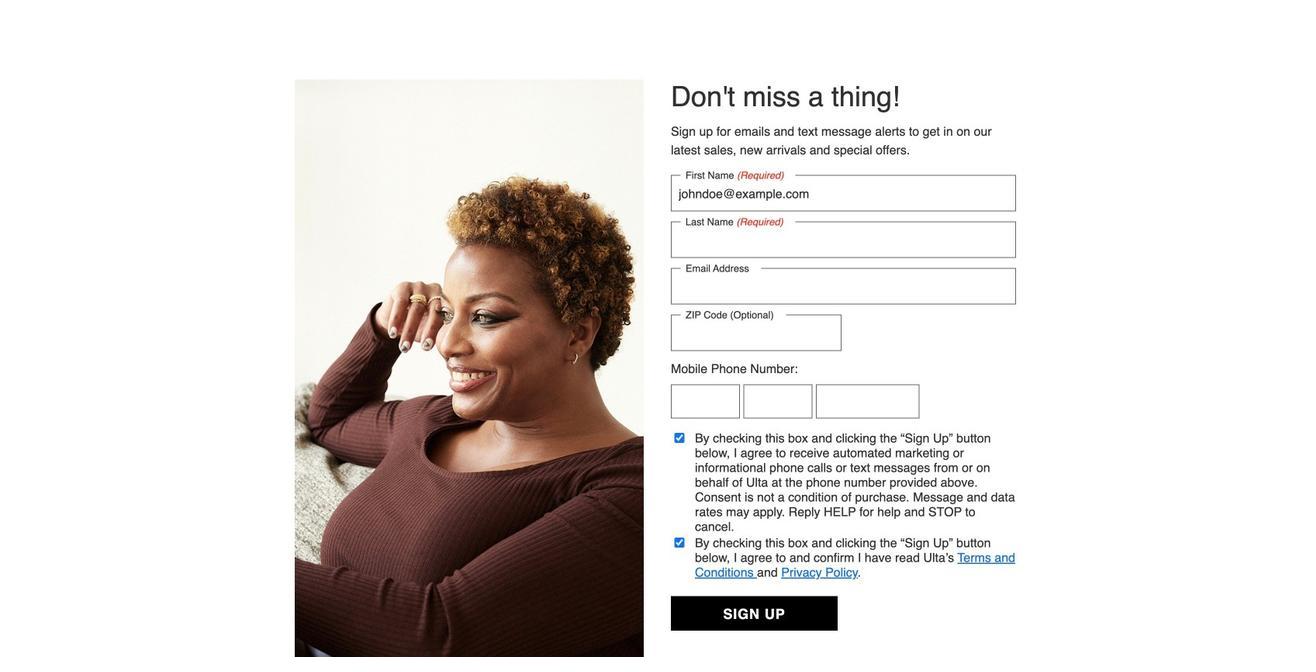 Task type: vqa. For each thing, say whether or not it's contained in the screenshot.
the Search products and more Search Box
no



Task type: locate. For each thing, give the bounding box(es) containing it.
None submit
[[671, 596, 838, 631]]

None checkbox
[[672, 433, 687, 443], [672, 538, 687, 548], [672, 433, 687, 443], [672, 538, 687, 548]]

None telephone field
[[671, 315, 842, 351], [671, 384, 740, 419], [744, 384, 813, 419], [816, 384, 920, 419], [671, 315, 842, 351], [671, 384, 740, 419], [744, 384, 813, 419], [816, 384, 920, 419]]

None text field
[[671, 221, 1016, 258]]

None text field
[[671, 175, 1016, 211], [671, 268, 1016, 305], [671, 175, 1016, 211], [671, 268, 1016, 305]]



Task type: describe. For each thing, give the bounding box(es) containing it.
my beauty profile image
[[295, 80, 644, 657]]



